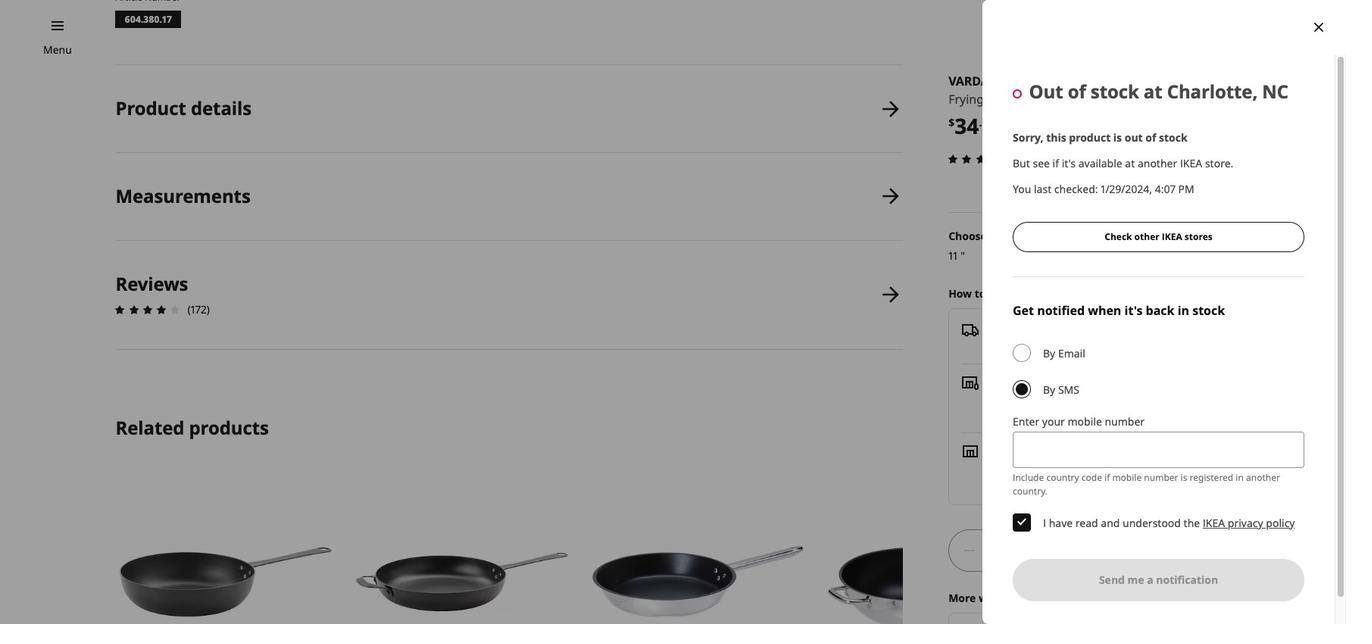 Task type: describe. For each thing, give the bounding box(es) containing it.
email
[[1058, 346, 1086, 360]]

0 vertical spatial number
[[1105, 414, 1145, 429]]

is inside include country code if mobile number is registered in another country.
[[1181, 471, 1188, 484]]

i have read and understood the ikea privacy policy group
[[1043, 516, 1295, 530]]

2 vertical spatial ikea
[[1203, 516, 1225, 530]]

up inside currently unavailable for pick up at see additional pick-up points at checkout
[[1138, 391, 1152, 405]]

if inside include country code if mobile number is registered in another country.
[[1105, 471, 1110, 484]]

out inside in store out of stock at charlotte, nc notify me
[[989, 460, 1007, 474]]

Enter your mobile number text field
[[1013, 432, 1305, 468]]

it
[[1009, 286, 1017, 301]]

points
[[1101, 407, 1133, 422]]

sorry,
[[1013, 130, 1044, 145]]

in inside include country code if mobile number is registered in another country.
[[1236, 471, 1244, 484]]

policy
[[1266, 516, 1295, 530]]

pick up
[[989, 374, 1028, 388]]

include country code if mobile number is registered in another country.
[[1013, 471, 1280, 498]]

out of stock at charlotte, nc
[[1029, 79, 1289, 104]]

registered
[[1190, 471, 1234, 484]]

and
[[1101, 516, 1120, 530]]

pan,
[[987, 91, 1012, 108]]

stock right out
[[1159, 130, 1188, 145]]

0 horizontal spatial review: 3.8 out of 5 stars. total reviews: 172 image
[[111, 301, 184, 319]]

notify me button
[[989, 476, 1038, 491]]

me inside in store out of stock at charlotte, nc notify me
[[1022, 476, 1038, 491]]

charlotte, inside out of stock at charlotte, nc dialog
[[1167, 79, 1258, 104]]

pm
[[1178, 182, 1194, 196]]

choose size 11 "
[[949, 229, 1010, 263]]

nc inside in store out of stock at charlotte, nc notify me
[[1116, 460, 1131, 474]]

related products
[[116, 415, 269, 440]]

(172) button
[[944, 150, 1043, 168]]

menu
[[43, 42, 72, 57]]

products
[[189, 415, 269, 440]]

vardagen frying pan, carbon steel, 9 " image
[[116, 472, 336, 624]]

stores
[[1185, 230, 1213, 243]]

product details button
[[116, 65, 903, 152]]

choose
[[949, 229, 987, 243]]

available button
[[962, 312, 1261, 364]]

understood
[[1123, 516, 1181, 530]]

0 vertical spatial pick
[[989, 374, 1011, 388]]

mobile inside include country code if mobile number is registered in another country.
[[1112, 471, 1142, 484]]

notify
[[989, 476, 1019, 491]]

enter your mobile number
[[1013, 414, 1145, 429]]

0 vertical spatial if
[[1053, 156, 1059, 170]]

at right 11 " "button"
[[1144, 79, 1163, 104]]

product
[[116, 96, 186, 121]]

include
[[1013, 471, 1044, 484]]

1/29/2024,
[[1101, 182, 1152, 196]]

send me a notification
[[1099, 573, 1218, 587]]

sms
[[1058, 382, 1080, 397]]

stock right steel,
[[1091, 79, 1139, 104]]

reviews
[[116, 271, 188, 296]]

me inside button
[[1128, 573, 1144, 587]]

by for by sms
[[1043, 382, 1056, 397]]

available
[[1007, 338, 1052, 353]]

11 " button
[[1092, 90, 1111, 109]]

notification
[[1156, 573, 1218, 587]]

but see if it's available at another ikea store.
[[1013, 156, 1234, 170]]

send me a notification button
[[1013, 559, 1305, 601]]

list containing product details
[[111, 65, 903, 350]]

notified
[[1037, 302, 1085, 319]]

get
[[1013, 302, 1034, 319]]

ikea 365+ wok, stainless steel/non-stick coating, 13 " image
[[824, 472, 1045, 624]]

i have read and understood the ikea privacy policy
[[1043, 516, 1295, 530]]

by sms
[[1043, 382, 1080, 397]]

this
[[1046, 130, 1066, 145]]

unavailable
[[1038, 391, 1095, 405]]

" inside choose size 11 "
[[961, 248, 965, 263]]

pay
[[1022, 591, 1042, 605]]

see
[[1033, 156, 1050, 170]]

related
[[116, 415, 184, 440]]

carbon
[[1016, 91, 1055, 108]]

send
[[1099, 573, 1125, 587]]

code
[[1082, 471, 1102, 484]]

check other ikea stores button
[[1013, 222, 1305, 252]]

more
[[949, 591, 976, 605]]

in store out of stock at charlotte, nc notify me
[[989, 443, 1131, 491]]

checkout
[[1148, 407, 1193, 422]]

size
[[990, 229, 1010, 243]]

additional
[[1009, 407, 1059, 422]]

read
[[1076, 516, 1098, 530]]

back
[[1146, 302, 1175, 319]]

at for but see if it's available at another ikea store.
[[1125, 156, 1135, 170]]

measurements button
[[116, 153, 903, 240]]

but
[[1013, 156, 1030, 170]]

check
[[1105, 230, 1132, 243]]

in
[[989, 443, 999, 457]]

$ 34 . 99
[[949, 112, 995, 140]]

pick inside currently unavailable for pick up at see additional pick-up points at checkout
[[1115, 391, 1135, 405]]

11 inside choose size 11 "
[[949, 248, 958, 263]]

pick-
[[1062, 407, 1086, 422]]

charlotte, nc button
[[1064, 460, 1131, 474]]

reviews heading
[[116, 271, 188, 296]]

you last checked: 1/29/2024, 4:07 pm
[[1013, 182, 1194, 196]]

34
[[955, 112, 979, 140]]

0 vertical spatial another
[[1138, 156, 1178, 170]]

other
[[1135, 230, 1160, 243]]



Task type: locate. For each thing, give the bounding box(es) containing it.
at up 1/29/2024,
[[1125, 156, 1135, 170]]

1 vertical spatial ikea
[[1162, 230, 1182, 243]]

604.380.17
[[125, 13, 172, 26]]

me right notify
[[1022, 476, 1038, 491]]

in
[[1178, 302, 1190, 319], [1236, 471, 1244, 484]]

up
[[1086, 407, 1099, 422]]

at right include on the bottom of page
[[1052, 460, 1062, 474]]

the
[[1184, 516, 1200, 530]]

" inside "vardagen frying pan, carbon steel, 11 ""
[[1106, 91, 1111, 108]]

ikea up pm
[[1180, 156, 1203, 170]]

country.
[[1013, 485, 1048, 498]]

1 vertical spatial is
[[1181, 471, 1188, 484]]

11 inside "vardagen frying pan, carbon steel, 11 ""
[[1092, 91, 1103, 108]]

number
[[1105, 414, 1145, 429], [1144, 471, 1178, 484]]

stock
[[1091, 79, 1139, 104], [1159, 130, 1188, 145], [1193, 302, 1225, 319], [1023, 460, 1049, 474]]

review: 3.8 out of 5 stars. total reviews: 172 image down reviews heading
[[111, 301, 184, 319]]

available
[[1079, 156, 1123, 170]]

1 horizontal spatial is
[[1181, 471, 1188, 484]]

check other ikea stores
[[1105, 230, 1213, 243]]

1 by from the top
[[1043, 346, 1056, 360]]

1 horizontal spatial it's
[[1125, 302, 1143, 319]]

4:07
[[1155, 182, 1176, 196]]

pick up points
[[1115, 391, 1135, 405]]

have
[[1049, 516, 1073, 530]]

1 horizontal spatial out
[[1029, 79, 1063, 104]]

by
[[1043, 346, 1056, 360], [1043, 382, 1056, 397]]

0 vertical spatial out
[[1029, 79, 1063, 104]]

Quantity input value text field
[[985, 529, 1006, 572]]

1 horizontal spatial to
[[1008, 591, 1020, 605]]

1 horizontal spatial review: 3.8 out of 5 stars. total reviews: 172 image
[[944, 150, 1018, 168]]

at inside in store out of stock at charlotte, nc notify me
[[1052, 460, 1062, 474]]

mobile down unavailable
[[1068, 414, 1102, 429]]

ways
[[979, 591, 1006, 605]]

option group containing by email
[[1013, 344, 1305, 398]]

0 vertical spatial 11
[[1092, 91, 1103, 108]]

11 down "choose"
[[949, 248, 958, 263]]

2 by from the top
[[1043, 382, 1056, 397]]

for
[[1098, 391, 1112, 405]]

.
[[979, 115, 982, 130]]

number down currently unavailable for pick up at charlotte, nc group at right
[[1105, 414, 1145, 429]]

1 vertical spatial another
[[1246, 471, 1280, 484]]

currently unavailable for pick up at charlotte, nc group
[[989, 391, 1234, 405]]

mobile right the code
[[1112, 471, 1142, 484]]

11 right steel,
[[1092, 91, 1103, 108]]

by for by email
[[1043, 346, 1056, 360]]

to left get
[[975, 286, 986, 301]]

country
[[1047, 471, 1079, 484]]

0 horizontal spatial me
[[1022, 476, 1038, 491]]

1 horizontal spatial "
[[1106, 91, 1111, 108]]

0 horizontal spatial of
[[1010, 460, 1020, 474]]

0 horizontal spatial up
[[1013, 374, 1028, 388]]

1 horizontal spatial pick
[[1115, 391, 1135, 405]]

enter
[[1013, 414, 1040, 429]]

charlotte, inside in store out of stock at charlotte, nc notify me
[[1064, 460, 1114, 474]]

0 vertical spatial review: 3.8 out of 5 stars. total reviews: 172 image
[[944, 150, 1018, 168]]

1 vertical spatial of
[[1146, 130, 1156, 145]]

0 horizontal spatial to
[[975, 286, 986, 301]]

0 horizontal spatial is
[[1114, 130, 1122, 145]]

1 horizontal spatial of
[[1068, 79, 1086, 104]]

number inside include country code if mobile number is registered in another country.
[[1144, 471, 1178, 484]]

0 vertical spatial is
[[1114, 130, 1122, 145]]

1 horizontal spatial (172)
[[1021, 151, 1043, 166]]

0 horizontal spatial another
[[1138, 156, 1178, 170]]

of down store
[[1010, 460, 1020, 474]]

of inside in store out of stock at charlotte, nc notify me
[[1010, 460, 1020, 474]]

"
[[1106, 91, 1111, 108], [961, 248, 965, 263]]

1 vertical spatial 11
[[949, 248, 958, 263]]

how to get it
[[949, 286, 1017, 301]]

0 vertical spatial to
[[975, 286, 986, 301]]

vardagen
[[949, 73, 1014, 89]]

0 vertical spatial up
[[1013, 374, 1028, 388]]

0 vertical spatial of
[[1068, 79, 1086, 104]]

another up 4:07
[[1138, 156, 1178, 170]]

review: 3.8 out of 5 stars. total reviews: 172 image down $ 34 . 99
[[944, 150, 1018, 168]]

i
[[1043, 516, 1046, 530]]

1 vertical spatial review: 3.8 out of 5 stars. total reviews: 172 image
[[111, 301, 184, 319]]

out of stock at charlotte, nc group
[[989, 460, 1131, 474]]

by left email
[[1043, 346, 1056, 360]]

list
[[111, 65, 903, 350]]

1 horizontal spatial up
[[1138, 391, 1152, 405]]

vardagen frying pan, carbon steel, 11 "
[[949, 73, 1111, 108]]

2 horizontal spatial of
[[1146, 130, 1156, 145]]

(172) down reviews heading
[[187, 302, 210, 317]]

0 horizontal spatial pick
[[989, 374, 1011, 388]]

0 vertical spatial (172)
[[1021, 151, 1043, 166]]

1 vertical spatial pick
[[1115, 391, 1135, 405]]

of left 11 " "button"
[[1068, 79, 1086, 104]]

pick
[[989, 374, 1011, 388], [1115, 391, 1135, 405]]

stock inside in store out of stock at charlotte, nc notify me
[[1023, 460, 1049, 474]]

1 horizontal spatial in
[[1236, 471, 1244, 484]]

out of stock at charlotte, nc dialog
[[983, 0, 1346, 624]]

0 horizontal spatial in
[[1178, 302, 1190, 319]]

option group
[[1013, 344, 1305, 398]]

1 vertical spatial by
[[1043, 382, 1056, 397]]

1 horizontal spatial if
[[1105, 471, 1110, 484]]

1 vertical spatial number
[[1144, 471, 1178, 484]]

0 vertical spatial ikea
[[1180, 156, 1203, 170]]

0 vertical spatial me
[[1022, 476, 1038, 491]]

to left pay
[[1008, 591, 1020, 605]]

product details
[[116, 96, 252, 121]]

ikea right other
[[1162, 230, 1182, 243]]

1 vertical spatial it's
[[1125, 302, 1143, 319]]

steel,
[[1059, 91, 1089, 108]]

product
[[1069, 130, 1111, 145]]

of right out
[[1146, 130, 1156, 145]]

how
[[949, 286, 972, 301]]

0 vertical spatial mobile
[[1068, 414, 1102, 429]]

(172) down sorry,
[[1021, 151, 1043, 166]]

11
[[1092, 91, 1103, 108], [949, 248, 958, 263]]

number down enter your mobile number text field
[[1144, 471, 1178, 484]]

1 vertical spatial up
[[1138, 391, 1152, 405]]

0 horizontal spatial it's
[[1062, 156, 1076, 170]]

up
[[1013, 374, 1028, 388], [1138, 391, 1152, 405]]

currently
[[989, 391, 1035, 405]]

is
[[1114, 130, 1122, 145], [1181, 471, 1188, 484]]

store
[[1002, 443, 1029, 457]]

out inside dialog
[[1029, 79, 1063, 104]]

0 horizontal spatial nc
[[1116, 460, 1131, 474]]

menu button
[[43, 42, 72, 58]]

1 vertical spatial if
[[1105, 471, 1110, 484]]

ikea 365+ frying pan, stainless steel/non-stick coating, 11 " image
[[588, 472, 809, 624]]

ikea
[[1180, 156, 1203, 170], [1162, 230, 1182, 243], [1203, 516, 1225, 530]]

pick up 'currently'
[[989, 374, 1011, 388]]

in right registered
[[1236, 471, 1244, 484]]

0 horizontal spatial charlotte,
[[1064, 460, 1114, 474]]

product details heading
[[116, 96, 252, 121]]

by email
[[1043, 346, 1086, 360]]

ikea privacy policy link
[[1203, 516, 1295, 530]]

1 vertical spatial out
[[989, 460, 1007, 474]]

by left sms
[[1043, 382, 1056, 397]]

get notified when it's back in stock
[[1013, 302, 1225, 319]]

0 horizontal spatial 11
[[949, 248, 958, 263]]

0 vertical spatial nc
[[1262, 79, 1289, 104]]

if right see
[[1053, 156, 1059, 170]]

another inside include country code if mobile number is registered in another country.
[[1246, 471, 1280, 484]]

2 vertical spatial of
[[1010, 460, 1020, 474]]

1 vertical spatial to
[[1008, 591, 1020, 605]]

1 horizontal spatial 11
[[1092, 91, 1103, 108]]

out up the this
[[1029, 79, 1063, 104]]

it's
[[1062, 156, 1076, 170], [1125, 302, 1143, 319]]

1 horizontal spatial charlotte,
[[1167, 79, 1258, 104]]

frying
[[949, 91, 984, 108]]

another up the ikea privacy policy link
[[1246, 471, 1280, 484]]

when
[[1088, 302, 1122, 319]]

stock right back
[[1193, 302, 1225, 319]]

it's up checked:
[[1062, 156, 1076, 170]]

1 vertical spatial nc
[[1116, 460, 1131, 474]]

0 horizontal spatial "
[[961, 248, 965, 263]]

measurements
[[116, 183, 251, 208]]

at up 'checkout'
[[1155, 391, 1164, 405]]

0 horizontal spatial (172)
[[187, 302, 210, 317]]

(172)
[[1021, 151, 1043, 166], [187, 302, 210, 317]]

1 vertical spatial charlotte,
[[1064, 460, 1114, 474]]

of
[[1068, 79, 1086, 104], [1146, 130, 1156, 145], [1010, 460, 1020, 474]]

stock up country.
[[1023, 460, 1049, 474]]

1 horizontal spatial me
[[1128, 573, 1144, 587]]

1 vertical spatial "
[[961, 248, 965, 263]]

option group inside out of stock at charlotte, nc dialog
[[1013, 344, 1305, 398]]

at for currently unavailable for pick up at see additional pick-up points at checkout
[[1155, 391, 1164, 405]]

1 vertical spatial mobile
[[1112, 471, 1142, 484]]

a
[[1147, 573, 1154, 587]]

sorry, this product is out of stock
[[1013, 130, 1188, 145]]

if right the code
[[1105, 471, 1110, 484]]

me left "a"
[[1128, 573, 1144, 587]]

1 horizontal spatial mobile
[[1112, 471, 1142, 484]]

ikea inside button
[[1162, 230, 1182, 243]]

currently unavailable for pick up at see additional pick-up points at checkout
[[989, 391, 1193, 422]]

1 horizontal spatial another
[[1246, 471, 1280, 484]]

1 vertical spatial me
[[1128, 573, 1144, 587]]

it's for available
[[1062, 156, 1076, 170]]

99
[[982, 115, 995, 130]]

1 vertical spatial (172)
[[187, 302, 210, 317]]

last
[[1034, 182, 1052, 196]]

out
[[1125, 130, 1143, 145]]

vardagen frying pan, carbon steel, 11 " image
[[352, 472, 573, 624]]

" right steel,
[[1106, 91, 1111, 108]]

get
[[989, 286, 1006, 301]]

nc
[[1262, 79, 1289, 104], [1116, 460, 1131, 474]]

if
[[1053, 156, 1059, 170], [1105, 471, 1110, 484]]

1 horizontal spatial nc
[[1262, 79, 1289, 104]]

0 horizontal spatial if
[[1053, 156, 1059, 170]]

you
[[1013, 182, 1031, 196]]

ikea right the the
[[1203, 516, 1225, 530]]

0 horizontal spatial mobile
[[1068, 414, 1102, 429]]

charlotte,
[[1167, 79, 1258, 104], [1064, 460, 1114, 474]]

out
[[1029, 79, 1063, 104], [989, 460, 1007, 474]]

review: 3.8 out of 5 stars. total reviews: 172 image
[[944, 150, 1018, 168], [111, 301, 184, 319]]

in right back
[[1178, 302, 1190, 319]]

checked:
[[1055, 182, 1098, 196]]

(172) inside button
[[1021, 151, 1043, 166]]

" down "choose"
[[961, 248, 965, 263]]

0 vertical spatial charlotte,
[[1167, 79, 1258, 104]]

is left out
[[1114, 130, 1122, 145]]

out down in
[[989, 460, 1007, 474]]

it's left back
[[1125, 302, 1143, 319]]

privacy
[[1228, 516, 1264, 530]]

0 vertical spatial "
[[1106, 91, 1111, 108]]

it's for back
[[1125, 302, 1143, 319]]

at right points
[[1135, 407, 1145, 422]]

$
[[949, 115, 955, 130]]

details
[[191, 96, 252, 121]]

0 vertical spatial it's
[[1062, 156, 1076, 170]]

0 vertical spatial in
[[1178, 302, 1190, 319]]

measurements heading
[[116, 183, 251, 208]]

more ways to pay
[[949, 591, 1042, 605]]

is left registered
[[1181, 471, 1188, 484]]

0 vertical spatial by
[[1043, 346, 1056, 360]]

up up 'checkout'
[[1138, 391, 1152, 405]]

at for in store out of stock at charlotte, nc notify me
[[1052, 460, 1062, 474]]

1 vertical spatial in
[[1236, 471, 1244, 484]]

see
[[989, 407, 1007, 422]]

nc inside dialog
[[1262, 79, 1289, 104]]

up up 'currently'
[[1013, 374, 1028, 388]]

mobile
[[1068, 414, 1102, 429], [1112, 471, 1142, 484]]

0 horizontal spatial out
[[989, 460, 1007, 474]]

review: 3.8 out of 5 stars. total reviews: 172 image inside (172) button
[[944, 150, 1018, 168]]

your
[[1042, 414, 1065, 429]]



Task type: vqa. For each thing, say whether or not it's contained in the screenshot.
(43) button
no



